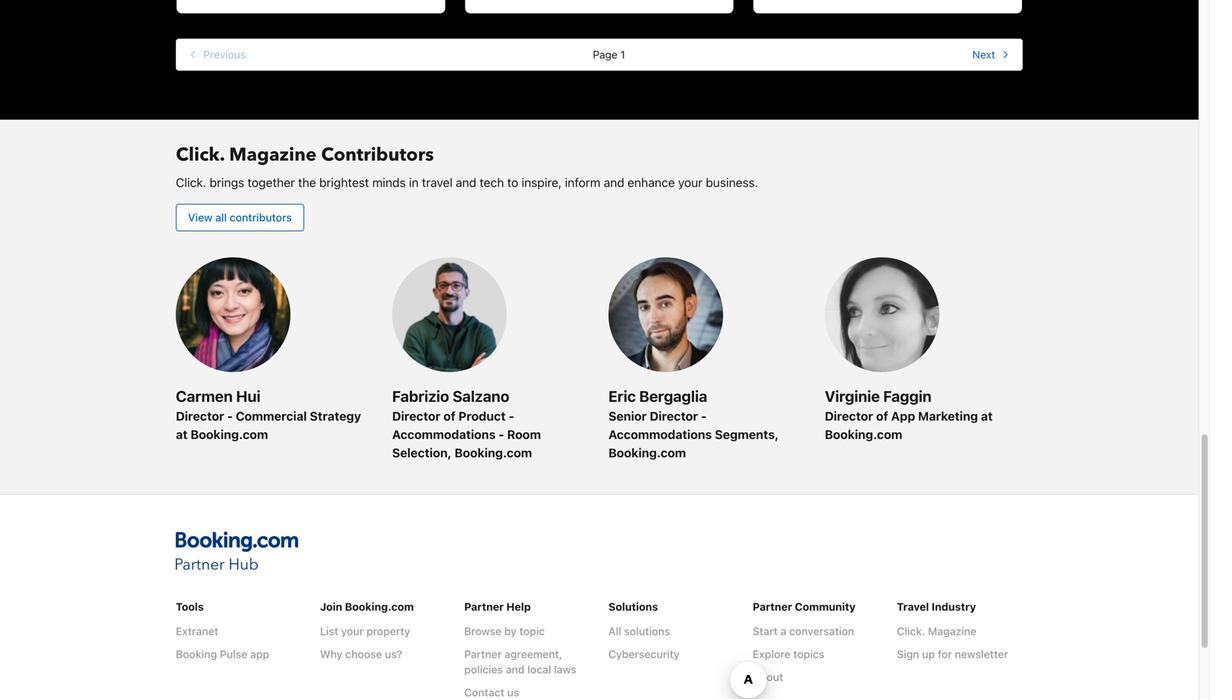 Task type: describe. For each thing, give the bounding box(es) containing it.
tech
[[480, 175, 504, 190]]

selection,
[[392, 446, 452, 460]]

booking pulse app link
[[176, 647, 269, 662]]

fabrizio salzano link
[[392, 387, 510, 405]]

director for carmen
[[176, 409, 224, 423]]

in
[[409, 175, 419, 190]]

us
[[508, 686, 520, 699]]

explore topics
[[753, 648, 825, 661]]

booking.com up property
[[345, 601, 414, 613]]

- up room
[[509, 409, 515, 423]]

together
[[248, 175, 295, 190]]

contact
[[465, 686, 505, 699]]

topics
[[794, 648, 825, 661]]

why choose us? link
[[320, 647, 403, 662]]

carmen hui, commercial director of ownership partnerships in hotels image
[[176, 257, 291, 372]]

browse by topic
[[465, 625, 545, 638]]

eric bergaglia link
[[609, 387, 708, 405]]

property
[[367, 625, 410, 638]]

commercial
[[236, 409, 307, 423]]

director for virginie
[[825, 409, 874, 423]]

carmen hui director - commercial strategy at booking.com
[[176, 387, 361, 442]]

agreement,
[[505, 648, 563, 661]]

director for fabrizio
[[392, 409, 441, 423]]

about
[[753, 671, 784, 684]]

marketing
[[919, 409, 979, 423]]

fabrizio salzano director of product - accommodations - room selection, booking.com
[[392, 387, 541, 460]]

about link
[[753, 670, 784, 685]]

explore topics link
[[753, 647, 825, 662]]

choose
[[346, 648, 382, 661]]

strategy
[[310, 409, 361, 423]]

click. magazine contributors click. brings together the brightest minds in travel and tech to inspire, inform and enhance your business.
[[176, 142, 759, 190]]

up
[[923, 648, 936, 661]]

2 horizontal spatial and
[[604, 175, 625, 190]]

click. magazine link
[[897, 624, 977, 639]]

0 horizontal spatial your
[[341, 625, 364, 638]]

magazine for click. magazine
[[929, 625, 977, 638]]

laws
[[554, 663, 577, 676]]

next link
[[969, 45, 1017, 64]]

contributors
[[321, 142, 434, 167]]

policies
[[465, 663, 503, 676]]

page
[[593, 48, 618, 61]]

community
[[795, 601, 856, 613]]

all
[[215, 211, 227, 224]]

tools
[[176, 601, 204, 613]]

of for fabrizio
[[444, 409, 456, 423]]

at for carmen hui
[[176, 427, 188, 442]]

product
[[459, 409, 506, 423]]

partner community
[[753, 601, 856, 613]]

list your property link
[[320, 624, 410, 639]]

booking.com for carmen
[[191, 427, 268, 442]]

bergaglia
[[640, 387, 708, 405]]

travel
[[897, 601, 930, 613]]

conversation
[[790, 625, 855, 638]]

accommodations inside eric bergaglia senior director - accommodations segments, booking.com
[[609, 427, 712, 442]]

1
[[621, 48, 626, 61]]

eric
[[609, 387, 636, 405]]

faggin
[[884, 387, 932, 405]]

cybersecurity link
[[609, 647, 680, 662]]

cybersecurity
[[609, 648, 680, 661]]

brings
[[210, 175, 244, 190]]

start a conversation link
[[753, 624, 855, 639]]

partner help
[[465, 601, 531, 613]]

and inside partner agreement, policies and local laws
[[506, 663, 525, 676]]

magazine for click. magazine contributors click. brings together the brightest minds in travel and tech to inspire, inform and enhance your business.
[[229, 142, 317, 167]]

- inside eric bergaglia senior director - accommodations segments, booking.com
[[701, 409, 707, 423]]

why choose us?
[[320, 648, 403, 661]]

app
[[892, 409, 916, 423]]

carmen hui link
[[176, 387, 261, 405]]

brightest
[[319, 175, 369, 190]]

previous
[[203, 48, 246, 61]]

booking.com for eric
[[609, 446, 687, 460]]

all solutions
[[609, 625, 671, 638]]

list
[[320, 625, 339, 638]]

1 vertical spatial click.
[[176, 175, 207, 190]]

local
[[528, 663, 552, 676]]

virginie_faggin.jpeg image
[[825, 257, 940, 372]]

inform
[[565, 175, 601, 190]]

hui
[[236, 387, 261, 405]]

accommodations inside 'fabrizio salzano director of product - accommodations - room selection, booking.com'
[[392, 427, 496, 442]]



Task type: vqa. For each thing, say whether or not it's contained in the screenshot.
you
no



Task type: locate. For each thing, give the bounding box(es) containing it.
at right marketing
[[982, 409, 993, 423]]

click. up brings
[[176, 142, 225, 167]]

director down bergaglia
[[650, 409, 699, 423]]

1 vertical spatial at
[[176, 427, 188, 442]]

click. for click. magazine
[[897, 625, 926, 638]]

solutions
[[609, 601, 658, 613]]

director inside eric bergaglia senior director - accommodations segments, booking.com
[[650, 409, 699, 423]]

0 horizontal spatial at
[[176, 427, 188, 442]]

booking
[[176, 648, 217, 661]]

click. up sign
[[897, 625, 926, 638]]

your
[[679, 175, 703, 190], [341, 625, 364, 638]]

booking.com down carmen hui link
[[191, 427, 268, 442]]

director down carmen
[[176, 409, 224, 423]]

accommodations down the senior at the bottom right of page
[[609, 427, 712, 442]]

at for virginie faggin
[[982, 409, 993, 423]]

partner up start
[[753, 601, 793, 613]]

director inside 'fabrizio salzano director of product - accommodations - room selection, booking.com'
[[392, 409, 441, 423]]

magazine up sign up for newsletter on the bottom of the page
[[929, 625, 977, 638]]

senior
[[609, 409, 647, 423]]

- inside 'carmen hui director - commercial strategy at booking.com'
[[227, 409, 233, 423]]

0 horizontal spatial magazine
[[229, 142, 317, 167]]

-
[[227, 409, 233, 423], [509, 409, 515, 423], [701, 409, 707, 423], [499, 427, 505, 442]]

industry
[[932, 601, 977, 613]]

your right enhance
[[679, 175, 703, 190]]

2 of from the left
[[877, 409, 889, 423]]

eric bergaglia image
[[609, 257, 724, 372]]

of inside 'fabrizio salzano director of product - accommodations - room selection, booking.com'
[[444, 409, 456, 423]]

click. for click. magazine contributors click. brings together the brightest minds in travel and tech to inspire, inform and enhance your business.
[[176, 142, 225, 167]]

virginie faggin link
[[825, 387, 932, 405]]

inspire,
[[522, 175, 562, 190]]

0 horizontal spatial and
[[456, 175, 477, 190]]

1 horizontal spatial accommodations
[[609, 427, 712, 442]]

0 vertical spatial your
[[679, 175, 703, 190]]

and up us
[[506, 663, 525, 676]]

1 horizontal spatial of
[[877, 409, 889, 423]]

contributors
[[230, 211, 292, 224]]

director
[[176, 409, 224, 423], [392, 409, 441, 423], [650, 409, 699, 423], [825, 409, 874, 423]]

view all contributors
[[188, 211, 292, 224]]

next
[[973, 48, 996, 61]]

1 horizontal spatial and
[[506, 663, 525, 676]]

extranet
[[176, 625, 218, 638]]

0 vertical spatial magazine
[[229, 142, 317, 167]]

magazine
[[229, 142, 317, 167], [929, 625, 977, 638]]

list your property
[[320, 625, 410, 638]]

a
[[781, 625, 787, 638]]

1 horizontal spatial your
[[679, 175, 703, 190]]

virginie
[[825, 387, 880, 405]]

for
[[938, 648, 953, 661]]

partner
[[465, 601, 504, 613], [753, 601, 793, 613], [465, 648, 502, 661]]

contact us
[[465, 686, 520, 699]]

partner up browse
[[465, 601, 504, 613]]

partner for browse
[[465, 601, 504, 613]]

carmen
[[176, 387, 233, 405]]

sign up for newsletter
[[897, 648, 1009, 661]]

director down "fabrizio"
[[392, 409, 441, 423]]

join
[[320, 601, 343, 613]]

and
[[456, 175, 477, 190], [604, 175, 625, 190], [506, 663, 525, 676]]

0 horizontal spatial of
[[444, 409, 456, 423]]

partner up 'policies'
[[465, 648, 502, 661]]

- down carmen hui link
[[227, 409, 233, 423]]

of down fabrizio salzano link
[[444, 409, 456, 423]]

travel industry
[[897, 601, 977, 613]]

view
[[188, 211, 213, 224]]

salzano
[[453, 387, 510, 405]]

of down virginie faggin link
[[877, 409, 889, 423]]

magazine inside the click. magazine link
[[929, 625, 977, 638]]

1 vertical spatial magazine
[[929, 625, 977, 638]]

virginie faggin director of app marketing at booking.com
[[825, 387, 993, 442]]

0 vertical spatial at
[[982, 409, 993, 423]]

why
[[320, 648, 343, 661]]

booking.com for virginie
[[825, 427, 903, 442]]

booking.com inside 'carmen hui director - commercial strategy at booking.com'
[[191, 427, 268, 442]]

1 horizontal spatial magazine
[[929, 625, 977, 638]]

booking.com inside eric bergaglia senior director - accommodations segments, booking.com
[[609, 446, 687, 460]]

and right inform
[[604, 175, 625, 190]]

magazine up the together
[[229, 142, 317, 167]]

2 vertical spatial click.
[[897, 625, 926, 638]]

booking.com down room
[[455, 446, 533, 460]]

browse
[[465, 625, 502, 638]]

your right list
[[341, 625, 364, 638]]

1 accommodations from the left
[[392, 427, 496, 442]]

all
[[609, 625, 622, 638]]

help
[[507, 601, 531, 613]]

solutions
[[625, 625, 671, 638]]

at inside 'carmen hui director - commercial strategy at booking.com'
[[176, 427, 188, 442]]

1 director from the left
[[176, 409, 224, 423]]

click. left brings
[[176, 175, 207, 190]]

director inside 'carmen hui director - commercial strategy at booking.com'
[[176, 409, 224, 423]]

sign
[[897, 648, 920, 661]]

and left tech
[[456, 175, 477, 190]]

booking.com inside virginie faggin director of app marketing at booking.com
[[825, 427, 903, 442]]

partner agreement, policies and local laws
[[465, 648, 577, 676]]

topic
[[520, 625, 545, 638]]

booking.com down the senior at the bottom right of page
[[609, 446, 687, 460]]

of inside virginie faggin director of app marketing at booking.com
[[877, 409, 889, 423]]

partner inside partner agreement, policies and local laws
[[465, 648, 502, 661]]

fabrizio salzano, booking.com image
[[392, 257, 507, 372]]

contact us link
[[465, 685, 520, 699]]

fabrizio
[[392, 387, 449, 405]]

2 accommodations from the left
[[609, 427, 712, 442]]

click. magazine
[[897, 625, 977, 638]]

the
[[298, 175, 316, 190]]

- down bergaglia
[[701, 409, 707, 423]]

at down carmen
[[176, 427, 188, 442]]

enhance
[[628, 175, 675, 190]]

0 vertical spatial click.
[[176, 142, 225, 167]]

4 director from the left
[[825, 409, 874, 423]]

booking.com
[[191, 427, 268, 442], [825, 427, 903, 442], [455, 446, 533, 460], [609, 446, 687, 460], [345, 601, 414, 613]]

start a conversation
[[753, 625, 855, 638]]

accommodations up selection,
[[392, 427, 496, 442]]

to
[[508, 175, 519, 190]]

newsletter
[[955, 648, 1009, 661]]

partner for start
[[753, 601, 793, 613]]

browse by topic link
[[465, 624, 545, 639]]

partner agreement, policies and local laws link
[[465, 647, 591, 677]]

director inside virginie faggin director of app marketing at booking.com
[[825, 409, 874, 423]]

director down virginie at the bottom right of page
[[825, 409, 874, 423]]

1 horizontal spatial at
[[982, 409, 993, 423]]

magazine inside click. magazine contributors click. brings together the brightest minds in travel and tech to inspire, inform and enhance your business.
[[229, 142, 317, 167]]

pulse
[[220, 648, 248, 661]]

of
[[444, 409, 456, 423], [877, 409, 889, 423]]

eric bergaglia senior director - accommodations segments, booking.com
[[609, 387, 779, 460]]

of for virginie
[[877, 409, 889, 423]]

booking.com down virginie at the bottom right of page
[[825, 427, 903, 442]]

your inside click. magazine contributors click. brings together the brightest minds in travel and tech to inspire, inform and enhance your business.
[[679, 175, 703, 190]]

extranet link
[[176, 624, 218, 639]]

2 director from the left
[[392, 409, 441, 423]]

1 vertical spatial your
[[341, 625, 364, 638]]

- left room
[[499, 427, 505, 442]]

0 horizontal spatial accommodations
[[392, 427, 496, 442]]

business.
[[706, 175, 759, 190]]

room
[[507, 427, 541, 442]]

booking.com inside 'fabrizio salzano director of product - accommodations - room selection, booking.com'
[[455, 446, 533, 460]]

at inside virginie faggin director of app marketing at booking.com
[[982, 409, 993, 423]]

page 1
[[593, 48, 626, 61]]

sign up for newsletter link
[[897, 647, 1009, 662]]

previous link
[[183, 45, 250, 64]]

all solutions link
[[609, 624, 671, 639]]

3 director from the left
[[650, 409, 699, 423]]

view all contributors link
[[176, 204, 304, 231]]

home image
[[176, 532, 298, 571]]

by
[[505, 625, 517, 638]]

1 of from the left
[[444, 409, 456, 423]]

start
[[753, 625, 778, 638]]

us?
[[385, 648, 403, 661]]

booking pulse app
[[176, 648, 269, 661]]



